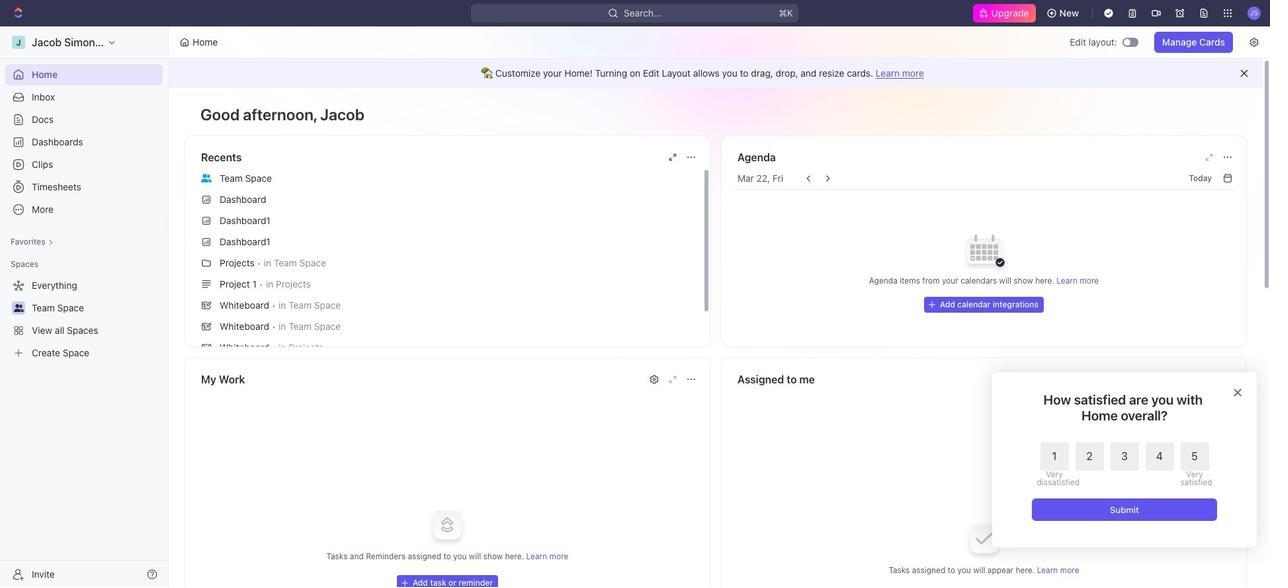 Task type: describe. For each thing, give the bounding box(es) containing it.
user group image
[[14, 304, 23, 312]]



Task type: vqa. For each thing, say whether or not it's contained in the screenshot.
JACOB SIMON'S WORKSPACE, , element
yes



Task type: locate. For each thing, give the bounding box(es) containing it.
alert
[[169, 59, 1263, 88]]

sidebar navigation
[[0, 26, 171, 588]]

option group
[[1037, 443, 1209, 487]]

dialog
[[993, 373, 1257, 548]]

tree inside "sidebar" navigation
[[5, 275, 163, 364]]

tree
[[5, 275, 163, 364]]

user group image
[[201, 174, 212, 182]]

jacob simon's workspace, , element
[[12, 36, 25, 49]]



